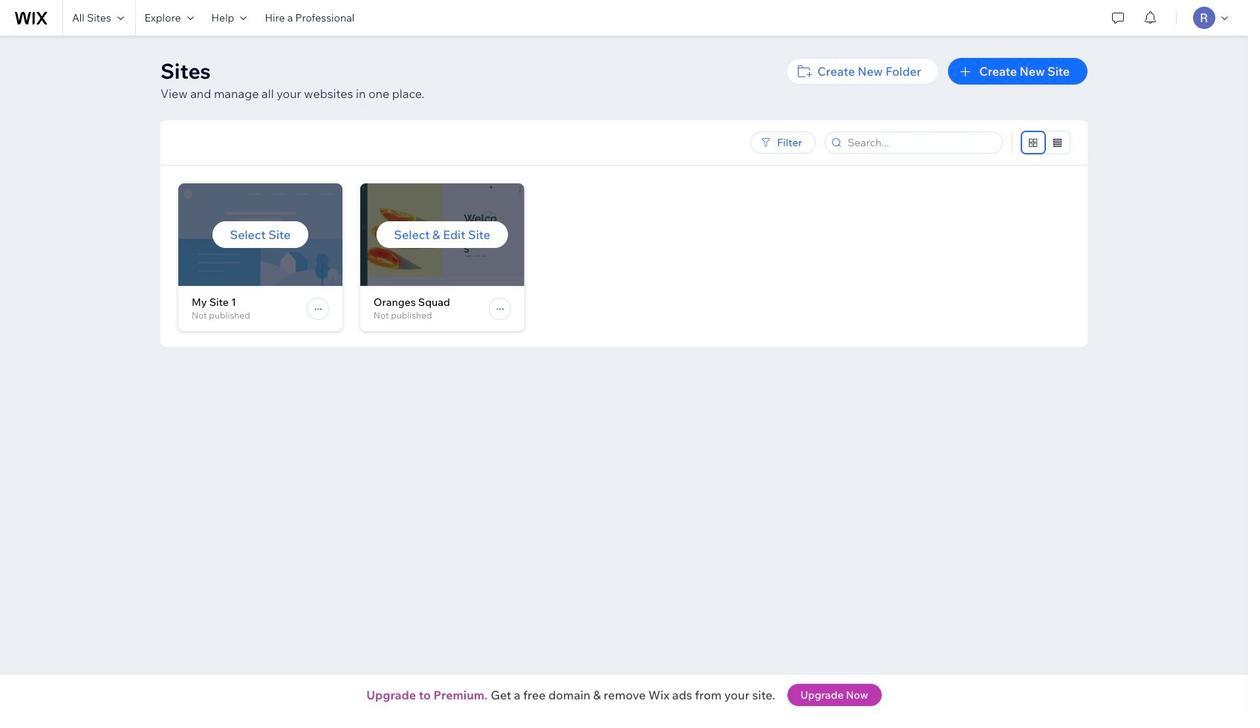 Task type: vqa. For each thing, say whether or not it's contained in the screenshot.
List
yes



Task type: locate. For each thing, give the bounding box(es) containing it.
list
[[178, 183, 1088, 347]]

my site 1 image
[[178, 183, 342, 286]]



Task type: describe. For each thing, give the bounding box(es) containing it.
oranges squad image
[[360, 183, 524, 286]]

Search... field
[[843, 132, 998, 153]]



